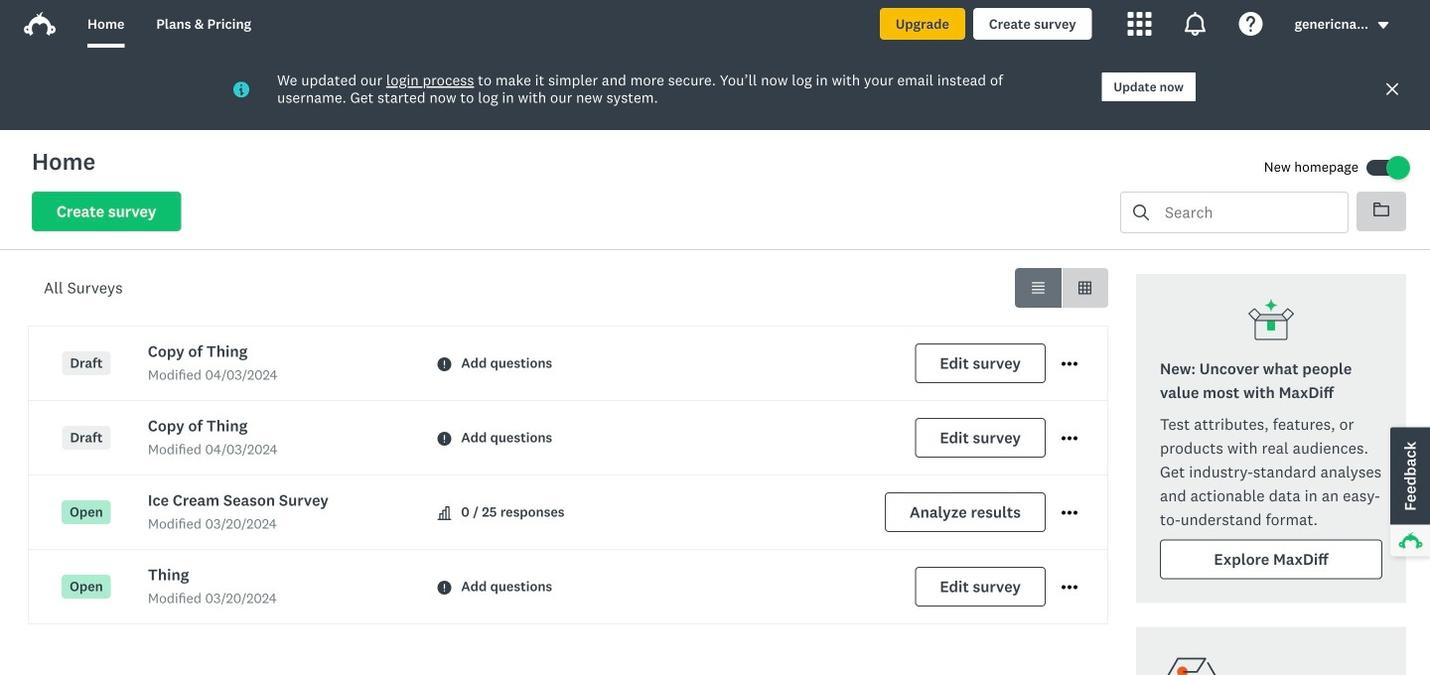 Task type: describe. For each thing, give the bounding box(es) containing it.
5 open menu image from the top
[[1062, 580, 1078, 595]]

2 open menu image from the top
[[1062, 436, 1078, 440]]

notification center icon image
[[1184, 12, 1208, 36]]

response based pricing icon image
[[1161, 651, 1224, 676]]

2 brand logo image from the top
[[24, 12, 56, 36]]

warning image for 6th open menu image from the bottom
[[437, 358, 451, 372]]

2 open menu image from the top
[[1062, 431, 1078, 446]]

Search text field
[[1150, 193, 1348, 233]]

search image
[[1134, 205, 1150, 221]]

folders image
[[1374, 202, 1390, 218]]

1 open menu image from the top
[[1062, 356, 1078, 372]]

search image
[[1134, 205, 1150, 221]]



Task type: locate. For each thing, give the bounding box(es) containing it.
max diff icon image
[[1248, 298, 1296, 346]]

dropdown arrow icon image
[[1377, 18, 1391, 32], [1379, 22, 1389, 29]]

4 open menu image from the top
[[1062, 511, 1078, 515]]

1 open menu image from the top
[[1062, 362, 1078, 366]]

1 brand logo image from the top
[[24, 8, 56, 40]]

0 vertical spatial open menu image
[[1062, 356, 1078, 372]]

warning image for 2nd open menu icon from the top
[[437, 432, 451, 446]]

2 warning image from the top
[[437, 432, 451, 446]]

1 vertical spatial warning image
[[437, 432, 451, 446]]

1 vertical spatial open menu image
[[1062, 436, 1078, 440]]

open menu image
[[1062, 362, 1078, 366], [1062, 431, 1078, 446], [1062, 505, 1078, 521], [1062, 511, 1078, 515], [1062, 580, 1078, 595], [1062, 586, 1078, 589]]

folders image
[[1374, 203, 1390, 217]]

brand logo image
[[24, 8, 56, 40], [24, 12, 56, 36]]

open menu image
[[1062, 356, 1078, 372], [1062, 436, 1078, 440]]

products icon image
[[1128, 12, 1152, 36], [1128, 12, 1152, 36]]

response count image
[[437, 507, 451, 521], [437, 507, 451, 521]]

x image
[[1385, 81, 1401, 97]]

1 warning image from the top
[[437, 358, 451, 372]]

help icon image
[[1240, 12, 1264, 36]]

group
[[1015, 268, 1109, 308]]

3 open menu image from the top
[[1062, 505, 1078, 521]]

6 open menu image from the top
[[1062, 586, 1078, 589]]

0 vertical spatial warning image
[[437, 358, 451, 372]]

warning image
[[437, 581, 451, 595]]

warning image
[[437, 358, 451, 372], [437, 432, 451, 446]]



